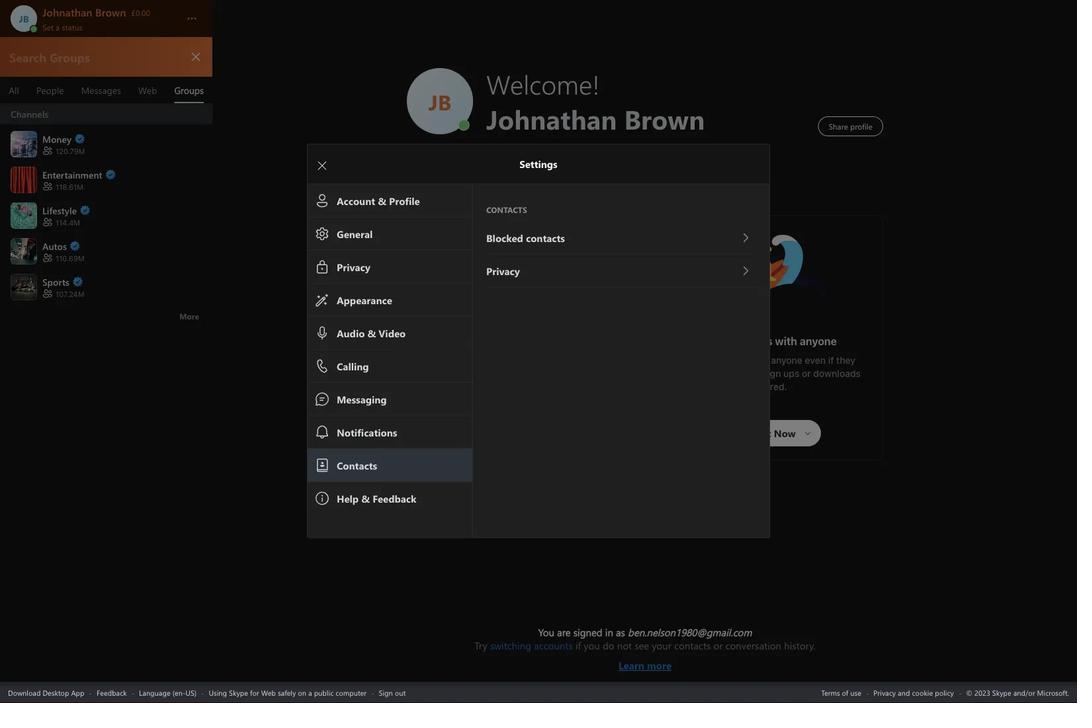 Task type: locate. For each thing, give the bounding box(es) containing it.
1 vertical spatial if
[[576, 640, 581, 653]]

switching accounts link
[[491, 640, 573, 653]]

in down date
[[480, 375, 488, 386]]

try switching accounts if you do not see your contacts or conversation history. learn more
[[475, 640, 816, 673]]

if inside the try switching accounts if you do not see your contacts or conversation history. learn more
[[576, 640, 581, 653]]

or right ups
[[802, 368, 812, 379]]

0 horizontal spatial if
[[576, 640, 581, 653]]

1 vertical spatial in
[[480, 375, 488, 386]]

1 horizontal spatial with
[[750, 355, 769, 366]]

1 vertical spatial anyone
[[771, 355, 803, 366]]

channels group
[[0, 104, 213, 328]]

tab list
[[0, 77, 213, 103]]

the inside "stay up to date with the latest features and updates in skype. don't miss a thing!"
[[519, 362, 533, 373]]

cookie
[[913, 688, 934, 698]]

in left as
[[606, 626, 614, 640]]

skype. inside "stay up to date with the latest features and updates in skype. don't miss a thing!"
[[490, 375, 520, 386]]

even
[[805, 355, 826, 366]]

see
[[635, 640, 650, 653]]

sign out
[[379, 688, 406, 698]]

0 vertical spatial if
[[829, 355, 834, 366]]

and left cookie
[[898, 688, 911, 698]]

a down features
[[571, 375, 577, 386]]

1 horizontal spatial and
[[898, 688, 911, 698]]

0 horizontal spatial in
[[480, 375, 488, 386]]

learn
[[619, 659, 645, 673]]

2 vertical spatial a
[[309, 688, 312, 698]]

accounts
[[534, 640, 573, 653]]

or
[[802, 368, 812, 379], [714, 640, 723, 653]]

and up thing!
[[601, 362, 617, 373]]

set a status button
[[42, 19, 173, 32]]

public
[[314, 688, 334, 698]]

ups
[[784, 368, 800, 379]]

a left the public
[[309, 688, 312, 698]]

anyone inside share the invite with anyone even if they aren't on skype. no sign ups or downloads required.
[[771, 355, 803, 366]]

0 vertical spatial or
[[802, 368, 812, 379]]

a
[[56, 22, 60, 32], [571, 375, 577, 386], [309, 688, 312, 698]]

conversation
[[726, 640, 782, 653]]

language
[[139, 688, 171, 698]]

skype. down invite
[[716, 368, 746, 379]]

1 vertical spatial on
[[298, 688, 307, 698]]

or right the contacts
[[714, 640, 723, 653]]

what's new in skype
[[469, 342, 577, 355]]

skype. down date
[[490, 375, 520, 386]]

contacts dialog
[[307, 144, 790, 539]]

in right new
[[533, 342, 543, 355]]

policy
[[936, 688, 955, 698]]

1 vertical spatial or
[[714, 640, 723, 653]]

0 horizontal spatial skype.
[[490, 375, 520, 386]]

1 horizontal spatial or
[[802, 368, 812, 379]]

feedback link
[[97, 688, 127, 698]]

if left you
[[576, 640, 581, 653]]

the inside share the invite with anyone even if they aren't on skype. no sign ups or downloads required.
[[708, 355, 722, 366]]

share the invite with anyone even if they aren't on skype. no sign ups or downloads required.
[[675, 355, 864, 393]]

0 vertical spatial and
[[601, 362, 617, 373]]

0 horizontal spatial skype
[[229, 688, 248, 698]]

1 vertical spatial and
[[898, 688, 911, 698]]

110.69m
[[56, 254, 84, 263]]

history.
[[785, 640, 816, 653]]

anyone
[[800, 335, 837, 348], [771, 355, 803, 366]]

or inside the try switching accounts if you do not see your contacts or conversation history. learn more
[[714, 640, 723, 653]]

skype
[[545, 342, 577, 355], [229, 688, 248, 698]]

1 horizontal spatial skype
[[545, 342, 577, 355]]

download
[[8, 688, 41, 698]]

computer
[[336, 688, 367, 698]]

with up ups
[[776, 335, 798, 348]]

on down 'share'
[[703, 368, 714, 379]]

the up don't
[[519, 362, 533, 373]]

anyone up even
[[800, 335, 837, 348]]

sign
[[763, 368, 782, 379]]

118.61m
[[56, 183, 83, 191]]

0 horizontal spatial on
[[298, 688, 307, 698]]

more
[[648, 659, 672, 673]]

0 vertical spatial a
[[56, 22, 60, 32]]

latest
[[535, 362, 560, 373]]

0 vertical spatial on
[[703, 368, 714, 379]]

the down easy
[[708, 355, 722, 366]]

(en-
[[173, 688, 186, 698]]

on right the safely
[[298, 688, 307, 698]]

107.24m
[[56, 290, 84, 299]]

if up downloads
[[829, 355, 834, 366]]

a right set
[[56, 22, 60, 32]]

and inside "stay up to date with the latest features and updates in skype. don't miss a thing!"
[[601, 362, 617, 373]]

0 horizontal spatial the
[[519, 362, 533, 373]]

1 horizontal spatial on
[[703, 368, 714, 379]]

1 horizontal spatial a
[[309, 688, 312, 698]]

1 horizontal spatial skype.
[[716, 368, 746, 379]]

skype left for
[[229, 688, 248, 698]]

with inside share the invite with anyone even if they aren't on skype. no sign ups or downloads required.
[[750, 355, 769, 366]]

the
[[708, 355, 722, 366], [519, 362, 533, 373]]

1 horizontal spatial if
[[829, 355, 834, 366]]

120.79m
[[56, 147, 85, 156]]

on inside share the invite with anyone even if they aren't on skype. no sign ups or downloads required.
[[703, 368, 714, 379]]

2 horizontal spatial a
[[571, 375, 577, 386]]

0 vertical spatial anyone
[[800, 335, 837, 348]]

invite
[[724, 355, 748, 366]]

skype up latest
[[545, 342, 577, 355]]

114.4m
[[56, 219, 80, 227]]

set a status
[[42, 22, 82, 32]]

aren't
[[675, 368, 700, 379]]

1 horizontal spatial the
[[708, 355, 722, 366]]

1 vertical spatial a
[[571, 375, 577, 386]]

0 vertical spatial in
[[533, 342, 543, 355]]

language (en-us) link
[[139, 688, 197, 698]]

on
[[703, 368, 714, 379], [298, 688, 307, 698]]

using
[[209, 688, 227, 698]]

0 horizontal spatial with
[[498, 362, 516, 373]]

list item
[[0, 104, 213, 126]]

features
[[562, 362, 598, 373]]

using skype for web safely on a public computer link
[[209, 688, 367, 698]]

with up "no"
[[750, 355, 769, 366]]

and
[[601, 362, 617, 373], [898, 688, 911, 698]]

easy meetings with anyone
[[698, 335, 837, 348]]

if
[[829, 355, 834, 366], [576, 640, 581, 653]]

in
[[533, 342, 543, 355], [480, 375, 488, 386], [606, 626, 614, 640]]

skype.
[[716, 368, 746, 379], [490, 375, 520, 386]]

0 horizontal spatial or
[[714, 640, 723, 653]]

anyone up ups
[[771, 355, 803, 366]]

with
[[776, 335, 798, 348], [750, 355, 769, 366], [498, 362, 516, 373]]

to
[[464, 362, 473, 373]]

sign out link
[[379, 688, 406, 698]]

you
[[584, 640, 600, 653]]

0 horizontal spatial a
[[56, 22, 60, 32]]

your
[[652, 640, 672, 653]]

thing!
[[579, 375, 604, 386]]

0 horizontal spatial and
[[601, 362, 617, 373]]

2 vertical spatial in
[[606, 626, 614, 640]]

with right date
[[498, 362, 516, 373]]

as
[[616, 626, 626, 640]]



Task type: describe. For each thing, give the bounding box(es) containing it.
of
[[843, 688, 849, 698]]

what's
[[469, 342, 505, 355]]

up
[[451, 362, 462, 373]]

date
[[476, 362, 495, 373]]

feedback
[[97, 688, 127, 698]]

you are signed in as
[[539, 626, 628, 640]]

terms of use link
[[822, 688, 862, 698]]

app
[[71, 688, 84, 698]]

signed
[[574, 626, 603, 640]]

required.
[[748, 382, 788, 393]]

mansurfer
[[728, 229, 776, 243]]

don't
[[522, 375, 546, 386]]

learn more link
[[475, 653, 816, 673]]

1 vertical spatial skype
[[229, 688, 248, 698]]

or inside share the invite with anyone even if they aren't on skype. no sign ups or downloads required.
[[802, 368, 812, 379]]

terms of use
[[822, 688, 862, 698]]

skype. inside share the invite with anyone even if they aren't on skype. no sign ups or downloads required.
[[716, 368, 746, 379]]

if inside share the invite with anyone even if they aren't on skype. no sign ups or downloads required.
[[829, 355, 834, 366]]

safely
[[278, 688, 296, 698]]

not
[[617, 640, 632, 653]]

privacy
[[874, 688, 896, 698]]

0 vertical spatial skype
[[545, 342, 577, 355]]

Search Groups text field
[[8, 48, 178, 66]]

use
[[851, 688, 862, 698]]

out
[[395, 688, 406, 698]]

share
[[680, 355, 705, 366]]

us)
[[186, 688, 197, 698]]

downloads
[[814, 368, 861, 379]]

status
[[62, 22, 82, 32]]

a inside "stay up to date with the latest features and updates in skype. don't miss a thing!"
[[571, 375, 577, 386]]

you
[[539, 626, 555, 640]]

contacts
[[675, 640, 711, 653]]

2 horizontal spatial in
[[606, 626, 614, 640]]

2 horizontal spatial with
[[776, 335, 798, 348]]

do
[[603, 640, 615, 653]]

with inside "stay up to date with the latest features and updates in skype. don't miss a thing!"
[[498, 362, 516, 373]]

set
[[42, 22, 53, 32]]

launch
[[483, 236, 514, 250]]

stay
[[429, 362, 448, 373]]

language (en-us)
[[139, 688, 197, 698]]

desktop
[[43, 688, 69, 698]]

web
[[261, 688, 276, 698]]

privacy and cookie policy
[[874, 688, 955, 698]]

no
[[748, 368, 761, 379]]

they
[[837, 355, 856, 366]]

1 horizontal spatial in
[[533, 342, 543, 355]]

download desktop app
[[8, 688, 84, 698]]

stay up to date with the latest features and updates in skype. don't miss a thing!
[[429, 362, 620, 386]]

meetings
[[725, 335, 773, 348]]

in inside "stay up to date with the latest features and updates in skype. don't miss a thing!"
[[480, 375, 488, 386]]

for
[[250, 688, 259, 698]]

using skype for web safely on a public computer
[[209, 688, 367, 698]]

new
[[508, 342, 531, 355]]

a inside button
[[56, 22, 60, 32]]

miss
[[549, 375, 569, 386]]

download desktop app link
[[8, 688, 84, 698]]

easy
[[698, 335, 723, 348]]

sign
[[379, 688, 393, 698]]

terms
[[822, 688, 841, 698]]

switching
[[491, 640, 532, 653]]

are
[[557, 626, 571, 640]]

updates
[[442, 375, 477, 386]]

try
[[475, 640, 488, 653]]

privacy and cookie policy link
[[874, 688, 955, 698]]



Task type: vqa. For each thing, say whether or not it's contained in the screenshot.
Larger
no



